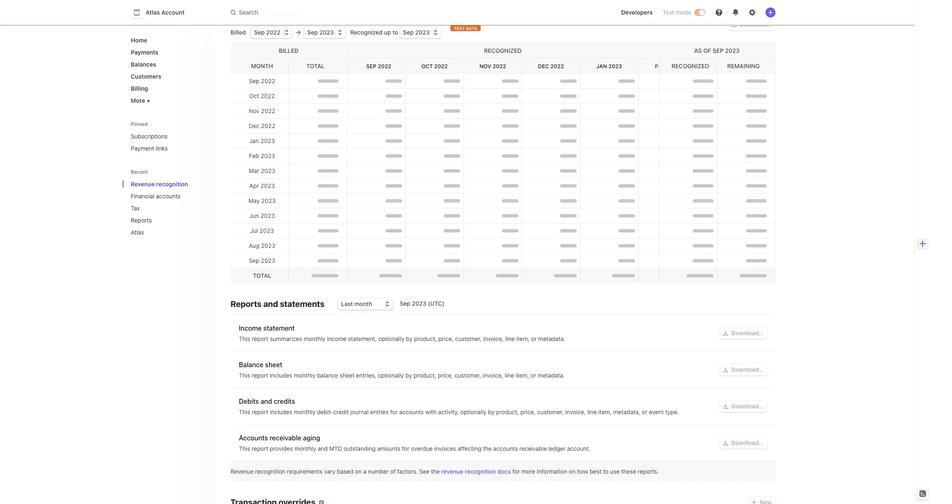 Task type: describe. For each thing, give the bounding box(es) containing it.
tax
[[131, 205, 140, 212]]

search
[[239, 9, 258, 16]]

1 vertical spatial jan 2023
[[249, 137, 275, 144]]

billed
[[279, 47, 299, 54]]

recognition for revenue recognition
[[156, 181, 188, 188]]

0 vertical spatial sheet
[[265, 361, 282, 369]]

download… button for balance sheet
[[720, 364, 767, 376]]

1 vertical spatial recognized
[[672, 62, 709, 69]]

sep right the as
[[713, 47, 724, 54]]

mar
[[249, 167, 259, 174]]

income
[[327, 335, 347, 342]]

includes inside debits and credits this report includes monthly debit-credit journal entries for accounts with activity, optionally by product, price, customer, invoice, line item, metadata, or event type.
[[270, 408, 292, 416]]

metadata. inside income statement this report summarizes monthly income statement, optionally by product, price, customer, invoice, line item, or metadata.
[[538, 335, 565, 342]]

data
[[466, 26, 477, 31]]

amounts
[[377, 445, 400, 452]]

revenue recognition requirements vary based on a number of factors. see the revenue recognition docs for more information on how best to use these reports.
[[231, 468, 659, 475]]

statement,
[[348, 335, 377, 342]]

0 horizontal spatial total
[[253, 272, 271, 279]]

overdue
[[411, 445, 433, 452]]

invoice, inside balance sheet this report includes monthly balance sheet entries, optionally by product, price, customer, invoice, line item, or metadata.
[[483, 372, 503, 379]]

tax link
[[127, 201, 196, 215]]

recent element
[[122, 177, 214, 239]]

metadata,
[[613, 408, 640, 416]]

1 vertical spatial to
[[603, 468, 609, 475]]

0 horizontal spatial the
[[431, 468, 440, 475]]

balance sheet this report includes monthly balance sheet entries, optionally by product, price, customer, invoice, line item, or metadata.
[[239, 361, 565, 379]]

revenue for revenue recognition
[[131, 181, 155, 188]]

and for reports
[[263, 299, 278, 309]]

payment
[[131, 145, 154, 152]]

2023 inside dropdown button
[[319, 29, 334, 36]]

factors.
[[397, 468, 418, 475]]

up
[[384, 29, 391, 36]]

report inside debits and credits this report includes monthly debit-credit journal entries for accounts with activity, optionally by product, price, customer, invoice, line item, metadata, or event type.
[[252, 408, 268, 416]]

financial accounts link
[[127, 189, 196, 203]]

0 horizontal spatial jan
[[249, 137, 259, 144]]

or inside income statement this report summarizes monthly income statement, optionally by product, price, customer, invoice, line item, or metadata.
[[531, 335, 537, 342]]

this inside accounts receivable aging this report provides monthly and mtd outstanding amounts for overdue invoices affecting the accounts receivable ledger account.
[[239, 445, 250, 452]]

the inside accounts receivable aging this report provides monthly and mtd outstanding amounts for overdue invoices affecting the accounts receivable ledger account.
[[483, 445, 492, 452]]

revenue
[[441, 468, 463, 475]]

based
[[337, 468, 354, 475]]

use
[[610, 468, 620, 475]]

1 vertical spatial sep 2022
[[366, 63, 391, 69]]

entries
[[370, 408, 389, 416]]

number
[[368, 468, 389, 475]]

sep 2023 button
[[304, 27, 346, 38]]

reports link
[[127, 213, 196, 227]]

0 vertical spatial oct
[[422, 63, 433, 69]]

optionally inside income statement this report summarizes monthly income statement, optionally by product, price, customer, invoice, line item, or metadata.
[[378, 335, 405, 342]]

0 vertical spatial jan 2023
[[597, 63, 622, 69]]

1 horizontal spatial receivable
[[520, 445, 547, 452]]

reports.
[[638, 468, 659, 475]]

download… button for accounts receivable aging
[[720, 437, 767, 449]]

subscriptions link
[[127, 129, 207, 143]]

accounts inside recent element
[[156, 193, 181, 200]]

0 horizontal spatial dec
[[249, 122, 259, 129]]

more
[[522, 468, 535, 475]]

and for debits
[[261, 398, 272, 405]]

outstanding
[[344, 445, 376, 452]]

+
[[147, 97, 150, 104]]

balance
[[317, 372, 338, 379]]

reports for reports
[[131, 217, 152, 224]]

1 vertical spatial nov 2022
[[249, 107, 275, 114]]

sep inside dropdown button
[[307, 29, 318, 36]]

income statement this report summarizes monthly income statement, optionally by product, price, customer, invoice, line item, or metadata.
[[239, 324, 565, 342]]

payments
[[131, 49, 158, 56]]

balances link
[[127, 57, 207, 71]]

revenue recognition
[[131, 181, 188, 188]]

best
[[590, 468, 602, 475]]

atlas link
[[127, 225, 196, 239]]

accounts receivable aging this report provides monthly and mtd outstanding amounts for overdue invoices affecting the accounts receivable ledger account.
[[239, 434, 591, 452]]

these
[[621, 468, 636, 475]]

customers
[[131, 73, 161, 80]]

see
[[419, 468, 430, 475]]

jul
[[250, 227, 258, 234]]

aging
[[303, 434, 320, 442]]

monthly inside income statement this report summarizes monthly income statement, optionally by product, price, customer, invoice, line item, or metadata.
[[304, 335, 325, 342]]

accounts inside debits and credits this report includes monthly debit-credit journal entries for accounts with activity, optionally by product, price, customer, invoice, line item, metadata, or event type.
[[399, 408, 424, 416]]

more +
[[131, 97, 150, 104]]

by inside income statement this report summarizes monthly income statement, optionally by product, price, customer, invoice, line item, or metadata.
[[406, 335, 413, 342]]

line inside income statement this report summarizes monthly income statement, optionally by product, price, customer, invoice, line item, or metadata.
[[505, 335, 515, 342]]

affecting
[[458, 445, 482, 452]]

apr 2023
[[249, 182, 275, 189]]

accounts inside accounts receivable aging this report provides monthly and mtd outstanding amounts for overdue invoices affecting the accounts receivable ledger account.
[[493, 445, 518, 452]]

download… button for debits and credits
[[720, 401, 767, 412]]

2 vertical spatial revenue
[[231, 468, 254, 475]]

test data
[[454, 26, 477, 31]]

waterfall
[[266, 12, 301, 21]]

developers
[[621, 9, 653, 16]]

optionally inside debits and credits this report includes monthly debit-credit journal entries for accounts with activity, optionally by product, price, customer, invoice, line item, metadata, or event type.
[[461, 408, 487, 416]]

reports and statements
[[231, 299, 325, 309]]

0 horizontal spatial nov
[[249, 107, 259, 114]]

pinned element
[[127, 129, 207, 155]]

docs
[[498, 468, 511, 475]]

debit-
[[317, 408, 333, 416]]

2 vertical spatial for
[[513, 468, 520, 475]]

revenue for revenue waterfall
[[231, 12, 264, 21]]

0 vertical spatial nov
[[480, 63, 491, 69]]

download… for debits and credits
[[732, 403, 764, 410]]

revenue recognition docs link
[[441, 468, 511, 475]]

test
[[663, 9, 674, 16]]

report inside income statement this report summarizes monthly income statement, optionally by product, price, customer, invoice, line item, or metadata.
[[252, 335, 268, 342]]

this inside debits and credits this report includes monthly debit-credit journal entries for accounts with activity, optionally by product, price, customer, invoice, line item, metadata, or event type.
[[239, 408, 250, 416]]

a
[[363, 468, 367, 475]]

sep 2023 button
[[400, 27, 441, 38]]

more
[[131, 97, 145, 104]]

revenue waterfall
[[231, 12, 301, 21]]

month
[[251, 62, 273, 69]]

1 vertical spatial oct 2022
[[249, 92, 275, 99]]

sep down month
[[249, 77, 259, 84]]

0 horizontal spatial feb 2023
[[249, 152, 275, 159]]

0 vertical spatial feb 2023
[[655, 63, 680, 69]]

sep right the up
[[403, 29, 414, 36]]

0 vertical spatial receivable
[[270, 434, 301, 442]]

home link
[[127, 33, 207, 47]]

0 horizontal spatial sep 2023
[[249, 257, 275, 264]]

1 on from the left
[[355, 468, 362, 475]]

type.
[[665, 408, 679, 416]]

1 vertical spatial dec 2022
[[249, 122, 275, 129]]

0 vertical spatial dec
[[538, 63, 549, 69]]

item, inside balance sheet this report includes monthly balance sheet entries, optionally by product, price, customer, invoice, line item, or metadata.
[[516, 372, 529, 379]]

jun 2023
[[249, 212, 275, 219]]

payments link
[[127, 45, 207, 59]]

subscriptions
[[131, 133, 168, 140]]

links
[[156, 145, 168, 152]]

recognition for revenue recognition requirements vary based on a number of factors. see the revenue recognition docs for more information on how best to use these reports.
[[255, 468, 286, 475]]

1 vertical spatial feb
[[249, 152, 259, 159]]

1 horizontal spatial jan
[[597, 63, 607, 69]]

invoices
[[434, 445, 456, 452]]

1 horizontal spatial feb
[[655, 63, 665, 69]]

atlas account
[[146, 9, 185, 16]]

0 vertical spatial to
[[393, 29, 398, 36]]

customer, inside income statement this report summarizes monthly income statement, optionally by product, price, customer, invoice, line item, or metadata.
[[455, 335, 482, 342]]

aug
[[249, 242, 259, 249]]

how
[[577, 468, 588, 475]]

0 vertical spatial oct 2022
[[422, 63, 448, 69]]

as
[[694, 47, 702, 54]]

price, inside balance sheet this report includes monthly balance sheet entries, optionally by product, price, customer, invoice, line item, or metadata.
[[438, 372, 453, 379]]

1 vertical spatial oct
[[249, 92, 259, 99]]

reports for reports and statements
[[231, 299, 262, 309]]

accounts
[[239, 434, 268, 442]]

as of sep 2023
[[694, 47, 740, 54]]

pinned navigation links element
[[127, 117, 209, 155]]

activity,
[[438, 408, 459, 416]]

this inside income statement this report summarizes monthly income statement, optionally by product, price, customer, invoice, line item, or metadata.
[[239, 335, 250, 342]]

customers link
[[127, 69, 207, 83]]

billed
[[231, 29, 247, 36]]

recent navigation links element
[[122, 165, 214, 239]]

income
[[239, 324, 262, 332]]

this inside balance sheet this report includes monthly balance sheet entries, optionally by product, price, customer, invoice, line item, or metadata.
[[239, 372, 250, 379]]



Task type: vqa. For each thing, say whether or not it's contained in the screenshot.
"A"
yes



Task type: locate. For each thing, give the bounding box(es) containing it.
payment links
[[131, 145, 168, 152]]

payment links link
[[127, 141, 207, 155]]

debits and credits this report includes monthly debit-credit journal entries for accounts with activity, optionally by product, price, customer, invoice, line item, metadata, or event type.
[[239, 398, 679, 416]]

1 horizontal spatial reports
[[231, 299, 262, 309]]

includes up credits
[[270, 372, 292, 379]]

atlas account button
[[131, 7, 193, 18]]

billing
[[131, 85, 148, 92]]

reports inside recent element
[[131, 217, 152, 224]]

0 vertical spatial reports
[[131, 217, 152, 224]]

1 vertical spatial optionally
[[378, 372, 404, 379]]

metadata. inside balance sheet this report includes monthly balance sheet entries, optionally by product, price, customer, invoice, line item, or metadata.
[[538, 372, 565, 379]]

sep 2023 down search text field
[[307, 29, 334, 36]]

atlas left account
[[146, 9, 160, 16]]

1 horizontal spatial atlas
[[146, 9, 160, 16]]

sep 2023 (utc)
[[400, 300, 445, 307]]

0 vertical spatial feb
[[655, 63, 665, 69]]

settings image
[[749, 9, 756, 16]]

1 vertical spatial of
[[390, 468, 396, 475]]

0 horizontal spatial oct
[[249, 92, 259, 99]]

for right docs
[[513, 468, 520, 475]]

1 vertical spatial and
[[261, 398, 272, 405]]

sep 2023
[[307, 29, 334, 36], [249, 257, 275, 264]]

sep down revenue waterfall
[[254, 29, 265, 36]]

aug 2023
[[249, 242, 275, 249]]

accounts left with
[[399, 408, 424, 416]]

jan 2023
[[597, 63, 622, 69], [249, 137, 275, 144]]

recognition down provides at bottom left
[[255, 468, 286, 475]]

line inside balance sheet this report includes monthly balance sheet entries, optionally by product, price, customer, invoice, line item, or metadata.
[[505, 372, 514, 379]]

svg image for accounts receivable aging
[[723, 441, 728, 446]]

atlas for atlas account
[[146, 9, 160, 16]]

3 this from the top
[[239, 408, 250, 416]]

the
[[483, 445, 492, 452], [431, 468, 440, 475]]

for left overdue
[[402, 445, 409, 452]]

sep 2022 down month
[[249, 77, 275, 84]]

sep 2022 inside sep 2022 popup button
[[254, 29, 281, 36]]

0 vertical spatial customer,
[[455, 335, 482, 342]]

(utc)
[[428, 300, 445, 307]]

1 vertical spatial sheet
[[340, 372, 355, 379]]

1 horizontal spatial on
[[569, 468, 576, 475]]

atlas down tax
[[131, 229, 144, 236]]

help image
[[716, 9, 722, 16]]

optionally right activity,
[[461, 408, 487, 416]]

report inside accounts receivable aging this report provides monthly and mtd outstanding amounts for overdue invoices affecting the accounts receivable ledger account.
[[252, 445, 268, 452]]

accounts up tax link
[[156, 193, 181, 200]]

to left use
[[603, 468, 609, 475]]

of right the as
[[704, 47, 711, 54]]

oct 2022
[[422, 63, 448, 69], [249, 92, 275, 99]]

total
[[306, 62, 325, 69], [253, 272, 271, 279]]

1 horizontal spatial to
[[603, 468, 609, 475]]

test mode
[[663, 9, 692, 16]]

report down accounts
[[252, 445, 268, 452]]

2 vertical spatial item,
[[598, 408, 612, 416]]

or
[[531, 335, 537, 342], [531, 372, 536, 379], [642, 408, 648, 416]]

feb
[[655, 63, 665, 69], [249, 152, 259, 159]]

statements
[[280, 299, 325, 309]]

customer, inside balance sheet this report includes monthly balance sheet entries, optionally by product, price, customer, invoice, line item, or metadata.
[[455, 372, 481, 379]]

2 vertical spatial price,
[[521, 408, 536, 416]]

receivable up provides at bottom left
[[270, 434, 301, 442]]

3 report from the top
[[252, 408, 268, 416]]

monthly
[[304, 335, 325, 342], [294, 372, 316, 379], [294, 408, 316, 416], [295, 445, 316, 452]]

total down sep 2023 dropdown button
[[306, 62, 325, 69]]

sep 2022 button
[[251, 27, 292, 38]]

this down accounts
[[239, 445, 250, 452]]

0 horizontal spatial sheet
[[265, 361, 282, 369]]

2 includes from the top
[[270, 408, 292, 416]]

1 horizontal spatial oct
[[422, 63, 433, 69]]

recognized
[[350, 29, 383, 36]]

0 vertical spatial sep 2023
[[307, 29, 334, 36]]

debits
[[239, 398, 259, 405]]

1 horizontal spatial total
[[306, 62, 325, 69]]

pinned
[[131, 121, 148, 127]]

mode
[[676, 9, 692, 16]]

information
[[537, 468, 567, 475]]

feb 2023
[[655, 63, 680, 69], [249, 152, 275, 159]]

0 vertical spatial product,
[[414, 335, 437, 342]]

sheet left entries,
[[340, 372, 355, 379]]

0 vertical spatial of
[[704, 47, 711, 54]]

recognition up financial accounts link
[[156, 181, 188, 188]]

item, inside debits and credits this report includes monthly debit-credit journal entries for accounts with activity, optionally by product, price, customer, invoice, line item, metadata, or event type.
[[598, 408, 612, 416]]

0 vertical spatial total
[[306, 62, 325, 69]]

recognition
[[156, 181, 188, 188], [255, 468, 286, 475], [465, 468, 496, 475]]

by inside balance sheet this report includes monthly balance sheet entries, optionally by product, price, customer, invoice, line item, or metadata.
[[406, 372, 412, 379]]

and
[[263, 299, 278, 309], [261, 398, 272, 405], [318, 445, 328, 452]]

report down income
[[252, 335, 268, 342]]

customer,
[[455, 335, 482, 342], [455, 372, 481, 379], [537, 408, 564, 416]]

this down income
[[239, 335, 250, 342]]

1 vertical spatial for
[[402, 445, 409, 452]]

1 horizontal spatial sheet
[[340, 372, 355, 379]]

sep down recognized
[[366, 63, 376, 69]]

optionally right statement,
[[378, 335, 405, 342]]

0 horizontal spatial oct 2022
[[249, 92, 275, 99]]

Search text field
[[226, 5, 460, 20]]

report
[[252, 335, 268, 342], [252, 372, 268, 379], [252, 408, 268, 416], [252, 445, 268, 452]]

and left the mtd
[[318, 445, 328, 452]]

receivable
[[270, 434, 301, 442], [520, 445, 547, 452]]

oct 2022 down sep 2023 popup button
[[422, 63, 448, 69]]

0 horizontal spatial reports
[[131, 217, 152, 224]]

1 horizontal spatial nov 2022
[[480, 63, 506, 69]]

mtd
[[329, 445, 342, 452]]

0 horizontal spatial accounts
[[156, 193, 181, 200]]

monthly down aging
[[295, 445, 316, 452]]

of
[[704, 47, 711, 54], [390, 468, 396, 475]]

or inside balance sheet this report includes monthly balance sheet entries, optionally by product, price, customer, invoice, line item, or metadata.
[[531, 372, 536, 379]]

0 vertical spatial price,
[[439, 335, 454, 342]]

total down 'aug 2023'
[[253, 272, 271, 279]]

by inside debits and credits this report includes monthly debit-credit journal entries for accounts with activity, optionally by product, price, customer, invoice, line item, metadata, or event type.
[[488, 408, 495, 416]]

remaining
[[727, 62, 760, 69]]

core navigation links element
[[127, 33, 207, 107]]

monthly inside accounts receivable aging this report provides monthly and mtd outstanding amounts for overdue invoices affecting the accounts receivable ledger account.
[[295, 445, 316, 452]]

product, inside income statement this report summarizes monthly income statement, optionally by product, price, customer, invoice, line item, or metadata.
[[414, 335, 437, 342]]

0 vertical spatial line
[[505, 335, 515, 342]]

2 vertical spatial customer,
[[537, 408, 564, 416]]

sep 2022
[[254, 29, 281, 36], [366, 63, 391, 69], [249, 77, 275, 84]]

for inside accounts receivable aging this report provides monthly and mtd outstanding amounts for overdue invoices affecting the accounts receivable ledger account.
[[402, 445, 409, 452]]

sep 2023 down 'aug 2023'
[[249, 257, 275, 264]]

balances
[[131, 61, 156, 68]]

this down balance
[[239, 372, 250, 379]]

revenue up the financial
[[131, 181, 155, 188]]

1 vertical spatial sep 2023
[[249, 257, 275, 264]]

oct 2022 down month
[[249, 92, 275, 99]]

2022 inside popup button
[[266, 29, 281, 36]]

dec
[[538, 63, 549, 69], [249, 122, 259, 129]]

item,
[[516, 335, 530, 342], [516, 372, 529, 379], [598, 408, 612, 416]]

sep up income statement this report summarizes monthly income statement, optionally by product, price, customer, invoice, line item, or metadata.
[[400, 300, 410, 307]]

1 vertical spatial customer,
[[455, 372, 481, 379]]

download… button
[[728, 19, 776, 30], [720, 327, 767, 339], [720, 364, 767, 376], [720, 401, 767, 412], [720, 437, 767, 449]]

recognized up to sep 2023
[[349, 29, 430, 36]]

2 this from the top
[[239, 372, 250, 379]]

1 horizontal spatial for
[[402, 445, 409, 452]]

developers link
[[618, 6, 656, 19]]

Search search field
[[226, 5, 460, 20]]

2 vertical spatial line
[[588, 408, 597, 416]]

0 horizontal spatial atlas
[[131, 229, 144, 236]]

1 this from the top
[[239, 335, 250, 342]]

invoice, inside income statement this report summarizes monthly income statement, optionally by product, price, customer, invoice, line item, or metadata.
[[483, 335, 504, 342]]

revenue up billed
[[231, 12, 264, 21]]

of left "factors."
[[390, 468, 396, 475]]

2 vertical spatial by
[[488, 408, 495, 416]]

financial
[[131, 193, 154, 200]]

0 vertical spatial the
[[483, 445, 492, 452]]

1 horizontal spatial of
[[704, 47, 711, 54]]

accounts up docs
[[493, 445, 518, 452]]

download… for balance sheet
[[732, 366, 764, 373]]

sep inside popup button
[[254, 29, 265, 36]]

2 svg image from the top
[[723, 441, 728, 446]]

atlas for atlas
[[131, 229, 144, 236]]

oct down sep 2023 popup button
[[422, 63, 433, 69]]

1 horizontal spatial accounts
[[399, 408, 424, 416]]

2023
[[319, 29, 334, 36], [415, 29, 430, 36], [725, 47, 740, 54], [609, 63, 622, 69], [667, 63, 680, 69], [261, 137, 275, 144], [261, 152, 275, 159], [261, 167, 275, 174], [260, 182, 275, 189], [261, 197, 276, 204], [261, 212, 275, 219], [260, 227, 274, 234], [261, 242, 275, 249], [261, 257, 275, 264], [412, 300, 426, 307]]

2 horizontal spatial accounts
[[493, 445, 518, 452]]

2 vertical spatial invoice,
[[565, 408, 586, 416]]

line inside debits and credits this report includes monthly debit-credit journal entries for accounts with activity, optionally by product, price, customer, invoice, line item, metadata, or event type.
[[588, 408, 597, 416]]

revenue inside revenue recognition link
[[131, 181, 155, 188]]

credits
[[274, 398, 295, 405]]

test
[[454, 26, 465, 31]]

account
[[161, 9, 185, 16]]

1 horizontal spatial oct 2022
[[422, 63, 448, 69]]

for for accounts receivable aging
[[402, 445, 409, 452]]

customer, inside debits and credits this report includes monthly debit-credit journal entries for accounts with activity, optionally by product, price, customer, invoice, line item, metadata, or event type.
[[537, 408, 564, 416]]

0 vertical spatial nov 2022
[[480, 63, 506, 69]]

atlas inside button
[[146, 9, 160, 16]]

optionally right entries,
[[378, 372, 404, 379]]

to right the up
[[393, 29, 398, 36]]

0 horizontal spatial recognized
[[484, 47, 522, 54]]

monthly inside balance sheet this report includes monthly balance sheet entries, optionally by product, price, customer, invoice, line item, or metadata.
[[294, 372, 316, 379]]

2 vertical spatial optionally
[[461, 408, 487, 416]]

price, inside income statement this report summarizes monthly income statement, optionally by product, price, customer, invoice, line item, or metadata.
[[439, 335, 454, 342]]

jun
[[249, 212, 259, 219]]

optionally
[[378, 335, 405, 342], [378, 372, 404, 379], [461, 408, 487, 416]]

report inside balance sheet this report includes monthly balance sheet entries, optionally by product, price, customer, invoice, line item, or metadata.
[[252, 372, 268, 379]]

1 vertical spatial dec
[[249, 122, 259, 129]]

sep 2022 down the up
[[366, 63, 391, 69]]

2 vertical spatial sep 2022
[[249, 77, 275, 84]]

item, inside income statement this report summarizes monthly income statement, optionally by product, price, customer, invoice, line item, or metadata.
[[516, 335, 530, 342]]

revenue
[[231, 12, 264, 21], [131, 181, 155, 188], [231, 468, 254, 475]]

for right entries
[[390, 408, 398, 416]]

0 vertical spatial jan
[[597, 63, 607, 69]]

recent
[[131, 169, 148, 175]]

0 vertical spatial recognized
[[484, 47, 522, 54]]

monthly inside debits and credits this report includes monthly debit-credit journal entries for accounts with activity, optionally by product, price, customer, invoice, line item, metadata, or event type.
[[294, 408, 316, 416]]

1 vertical spatial nov
[[249, 107, 259, 114]]

apr
[[249, 182, 259, 189]]

2 on from the left
[[569, 468, 576, 475]]

for for debits and credits
[[390, 408, 398, 416]]

1 vertical spatial svg image
[[723, 441, 728, 446]]

0 horizontal spatial nov 2022
[[249, 107, 275, 114]]

the right affecting
[[483, 445, 492, 452]]

0 vertical spatial svg image
[[723, 331, 728, 336]]

0 horizontal spatial on
[[355, 468, 362, 475]]

2 vertical spatial accounts
[[493, 445, 518, 452]]

1 horizontal spatial dec
[[538, 63, 549, 69]]

4 report from the top
[[252, 445, 268, 452]]

0 horizontal spatial for
[[390, 408, 398, 416]]

home
[[131, 37, 147, 44]]

account.
[[567, 445, 591, 452]]

1 vertical spatial line
[[505, 372, 514, 379]]

1 horizontal spatial the
[[483, 445, 492, 452]]

revenue down accounts
[[231, 468, 254, 475]]

1 vertical spatial reports
[[231, 299, 262, 309]]

2 horizontal spatial for
[[513, 468, 520, 475]]

download… button for income statement
[[720, 327, 767, 339]]

4 this from the top
[[239, 445, 250, 452]]

svg image
[[732, 22, 737, 27], [723, 367, 728, 372], [723, 404, 728, 409], [752, 500, 757, 504]]

1 horizontal spatial jan 2023
[[597, 63, 622, 69]]

provides
[[270, 445, 293, 452]]

1 report from the top
[[252, 335, 268, 342]]

for
[[390, 408, 398, 416], [402, 445, 409, 452], [513, 468, 520, 475]]

0 vertical spatial accounts
[[156, 193, 181, 200]]

journal
[[350, 408, 369, 416]]

and right debits
[[261, 398, 272, 405]]

optionally inside balance sheet this report includes monthly balance sheet entries, optionally by product, price, customer, invoice, line item, or metadata.
[[378, 372, 404, 379]]

on left how
[[569, 468, 576, 475]]

price,
[[439, 335, 454, 342], [438, 372, 453, 379], [521, 408, 536, 416]]

1 vertical spatial item,
[[516, 372, 529, 379]]

1 horizontal spatial sep 2023
[[307, 29, 334, 36]]

nov 2022
[[480, 63, 506, 69], [249, 107, 275, 114]]

on left a
[[355, 468, 362, 475]]

1 vertical spatial jan
[[249, 137, 259, 144]]

0 vertical spatial by
[[406, 335, 413, 342]]

monthly left debit-
[[294, 408, 316, 416]]

includes inside balance sheet this report includes monthly balance sheet entries, optionally by product, price, customer, invoice, line item, or metadata.
[[270, 372, 292, 379]]

sep down aug
[[249, 257, 259, 264]]

1 vertical spatial by
[[406, 372, 412, 379]]

2 report from the top
[[252, 372, 268, 379]]

receivable up the more
[[520, 445, 547, 452]]

price, inside debits and credits this report includes monthly debit-credit journal entries for accounts with activity, optionally by product, price, customer, invoice, line item, metadata, or event type.
[[521, 408, 536, 416]]

and inside accounts receivable aging this report provides monthly and mtd outstanding amounts for overdue invoices affecting the accounts receivable ledger account.
[[318, 445, 328, 452]]

the right see
[[431, 468, 440, 475]]

0 vertical spatial metadata.
[[538, 335, 565, 342]]

atlas inside recent element
[[131, 229, 144, 236]]

and up statement
[[263, 299, 278, 309]]

svg image for income statement
[[723, 331, 728, 336]]

reports down tax
[[131, 217, 152, 224]]

svg image
[[723, 331, 728, 336], [723, 441, 728, 446]]

and inside debits and credits this report includes monthly debit-credit journal entries for accounts with activity, optionally by product, price, customer, invoice, line item, metadata, or event type.
[[261, 398, 272, 405]]

includes down credits
[[270, 408, 292, 416]]

1 vertical spatial includes
[[270, 408, 292, 416]]

entries,
[[356, 372, 376, 379]]

1 vertical spatial price,
[[438, 372, 453, 379]]

billing link
[[127, 82, 207, 95]]

1 vertical spatial atlas
[[131, 229, 144, 236]]

1 horizontal spatial dec 2022
[[538, 63, 564, 69]]

1 vertical spatial receivable
[[520, 445, 547, 452]]

0 horizontal spatial dec 2022
[[249, 122, 275, 129]]

recognition inside recent element
[[156, 181, 188, 188]]

financial accounts
[[131, 193, 181, 200]]

by
[[406, 335, 413, 342], [406, 372, 412, 379], [488, 408, 495, 416]]

reports up income
[[231, 299, 262, 309]]

0 vertical spatial atlas
[[146, 9, 160, 16]]

1 horizontal spatial feb 2023
[[655, 63, 680, 69]]

this down debits
[[239, 408, 250, 416]]

event
[[649, 408, 664, 416]]

download… for accounts receivable aging
[[732, 439, 764, 446]]

sheet right balance
[[265, 361, 282, 369]]

invoice, inside debits and credits this report includes monthly debit-credit journal entries for accounts with activity, optionally by product, price, customer, invoice, line item, metadata, or event type.
[[565, 408, 586, 416]]

2 vertical spatial and
[[318, 445, 328, 452]]

sep 2023 inside dropdown button
[[307, 29, 334, 36]]

or inside debits and credits this report includes monthly debit-credit journal entries for accounts with activity, optionally by product, price, customer, invoice, line item, metadata, or event type.
[[642, 408, 648, 416]]

0 vertical spatial sep 2022
[[254, 29, 281, 36]]

sep down search text field
[[307, 29, 318, 36]]

2022
[[266, 29, 281, 36], [378, 63, 391, 69], [434, 63, 448, 69], [493, 63, 506, 69], [551, 63, 564, 69], [261, 77, 275, 84], [261, 92, 275, 99], [261, 107, 275, 114], [261, 122, 275, 129]]

oct down month
[[249, 92, 259, 99]]

1 includes from the top
[[270, 372, 292, 379]]

product, inside debits and credits this report includes monthly debit-credit journal entries for accounts with activity, optionally by product, price, customer, invoice, line item, metadata, or event type.
[[496, 408, 519, 416]]

report down balance
[[252, 372, 268, 379]]

mar 2023
[[249, 167, 275, 174]]

1 svg image from the top
[[723, 331, 728, 336]]

requirements
[[287, 468, 323, 475]]

sep 2022 down revenue waterfall
[[254, 29, 281, 36]]

product, inside balance sheet this report includes monthly balance sheet entries, optionally by product, price, customer, invoice, line item, or metadata.
[[414, 372, 436, 379]]

may 2023
[[249, 197, 276, 204]]

report down debits
[[252, 408, 268, 416]]

with
[[425, 408, 437, 416]]

1 horizontal spatial recognition
[[255, 468, 286, 475]]

0 horizontal spatial recognition
[[156, 181, 188, 188]]

summarizes
[[270, 335, 302, 342]]

download… for income statement
[[732, 329, 764, 337]]

0 horizontal spatial receivable
[[270, 434, 301, 442]]

recognition left docs
[[465, 468, 496, 475]]

for inside debits and credits this report includes monthly debit-credit journal entries for accounts with activity, optionally by product, price, customer, invoice, line item, metadata, or event type.
[[390, 408, 398, 416]]

monthly left income
[[304, 335, 325, 342]]

0 vertical spatial includes
[[270, 372, 292, 379]]

ledger
[[549, 445, 566, 452]]

0 horizontal spatial of
[[390, 468, 396, 475]]

monthly left balance
[[294, 372, 316, 379]]

2 horizontal spatial recognition
[[465, 468, 496, 475]]

jul 2023
[[250, 227, 274, 234]]

0 vertical spatial or
[[531, 335, 537, 342]]

1 vertical spatial total
[[253, 272, 271, 279]]



